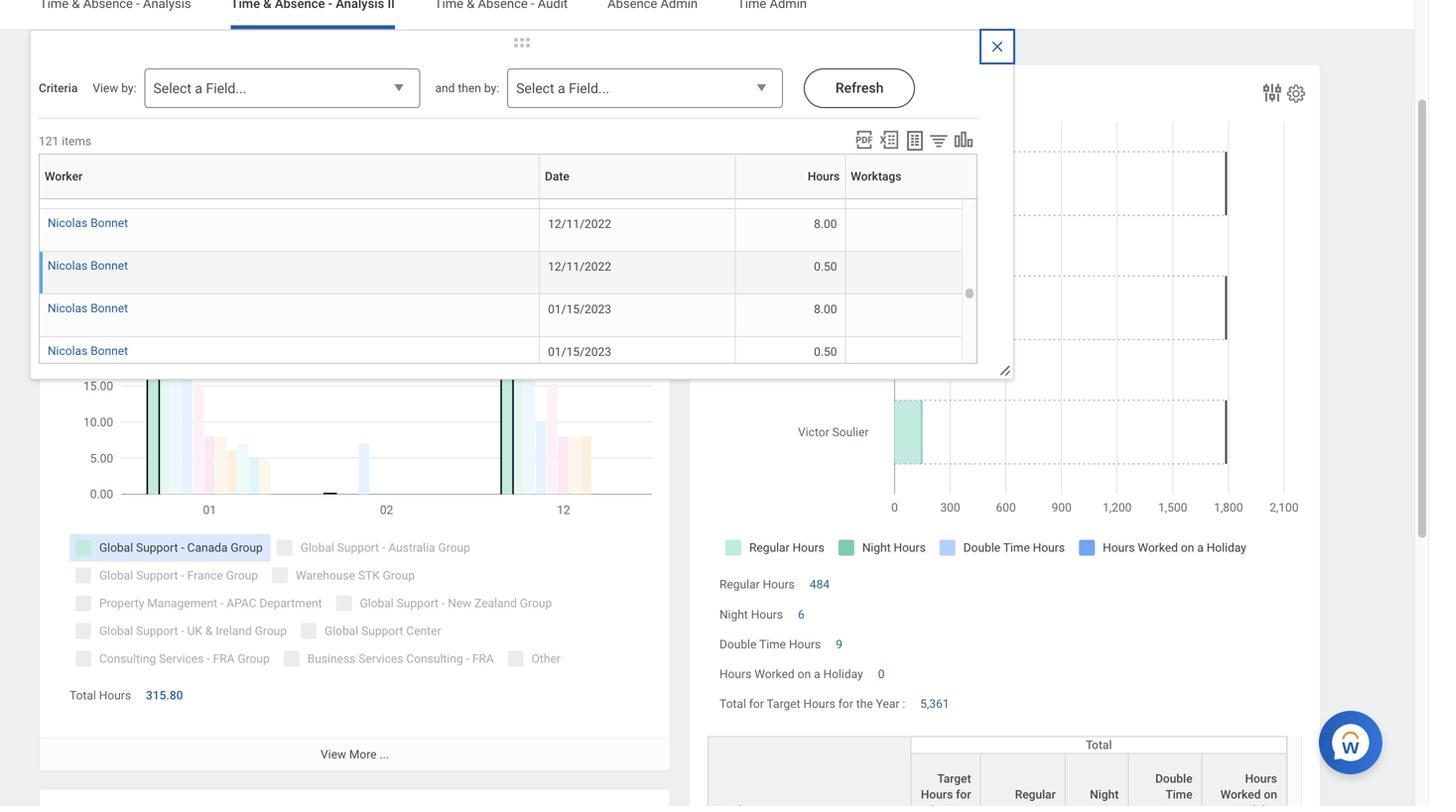 Task type: vqa. For each thing, say whether or not it's contained in the screenshot.


Task type: describe. For each thing, give the bounding box(es) containing it.
worker button
[[45, 154, 547, 199]]

315.80
[[146, 689, 183, 703]]

0 horizontal spatial regular hours
[[720, 578, 795, 592]]

12/11/2022 for 0.50
[[548, 260, 611, 274]]

nicolas for first nicolas bonnet link from the bottom of the page
[[48, 344, 88, 358]]

select a field... button
[[507, 68, 783, 109]]

year inside target hours for the year
[[947, 804, 971, 807]]

nicolas for second nicolas bonnet link
[[48, 259, 88, 273]]

0.50 for 12/11/2022
[[814, 260, 837, 274]]

night inside popup button
[[1090, 788, 1119, 802]]

refresh
[[836, 80, 884, 96]]

0 vertical spatial double
[[720, 638, 757, 652]]

select a field... for select a field... dropdown button
[[153, 80, 247, 97]]

484 button
[[810, 577, 833, 593]]

the inside target hours for the year
[[927, 804, 944, 807]]

view more ... link
[[40, 738, 670, 771]]

worktags
[[851, 170, 902, 184]]

view printable version (pdf) image
[[854, 129, 875, 151]]

0 vertical spatial night hours
[[720, 608, 783, 622]]

0 vertical spatial the
[[856, 698, 873, 712]]

9 button
[[836, 637, 846, 653]]

0 vertical spatial target
[[767, 698, 801, 712]]

refresh button
[[804, 68, 915, 108]]

0 vertical spatial regular
[[720, 578, 760, 592]]

total row
[[708, 737, 1287, 807]]

nicolas for third nicolas bonnet link from the top of the page
[[48, 302, 88, 316]]

select a field... button
[[144, 68, 420, 109]]

bonnet for third nicolas bonnet link from the top of the page
[[91, 302, 128, 316]]

move modal image
[[502, 31, 542, 55]]

view for view more ...
[[321, 748, 346, 762]]

month
[[232, 84, 283, 105]]

resize modal image
[[998, 364, 1013, 379]]

on inside popup button
[[1264, 788, 1277, 802]]

total inside total popup button
[[1086, 739, 1112, 753]]

workers
[[813, 84, 878, 105]]

regular hours inside popup button
[[1015, 788, 1056, 807]]

details view - expand/collapse chart image
[[953, 129, 975, 151]]

worked inside popup button
[[1221, 788, 1261, 802]]

for inside target hours for the year
[[956, 788, 971, 802]]

view more ...
[[321, 748, 389, 762]]

target inside target hours for the year
[[937, 773, 971, 786]]

hours inside double time hours
[[1160, 804, 1193, 807]]

121
[[39, 134, 59, 148]]

double inside popup button
[[1155, 773, 1193, 786]]

0 button
[[878, 667, 888, 683]]

0.50 for 01/15/2023
[[814, 345, 837, 359]]

1 horizontal spatial for
[[838, 698, 853, 712]]

1 by: from the left
[[121, 81, 136, 95]]

by
[[208, 84, 227, 105]]

criteria
[[39, 81, 78, 95]]

total for total hours
[[69, 689, 96, 703]]

configure yearly hours workers summary image
[[1285, 83, 1307, 105]]

2 by: from the left
[[484, 81, 499, 95]]

12/11/2022 for 8.00
[[548, 217, 611, 231]]

0
[[878, 668, 885, 682]]

0 horizontal spatial for
[[749, 698, 764, 712]]

nicolas bonnet for second nicolas bonnet link
[[48, 259, 128, 273]]

configure and view chart data image
[[1260, 81, 1284, 105]]

9
[[836, 638, 843, 652]]

0 vertical spatial holiday
[[823, 668, 863, 682]]

...
[[380, 748, 389, 762]]

overtime
[[58, 84, 130, 105]]

yearly
[[708, 84, 756, 105]]

1 nicolas bonnet link from the top
[[48, 212, 128, 230]]

close image
[[990, 39, 1005, 55]]

5,361
[[920, 698, 949, 712]]

field... for select a field... popup button
[[569, 80, 609, 97]]

484
[[810, 578, 830, 592]]

4 nicolas bonnet link from the top
[[48, 340, 128, 358]]



Task type: locate. For each thing, give the bounding box(es) containing it.
1 vertical spatial 01/15/2023
[[548, 345, 611, 359]]

1 horizontal spatial view
[[321, 748, 346, 762]]

year left :
[[876, 698, 900, 712]]

4 bonnet from the top
[[91, 344, 128, 358]]

select a field... inside popup button
[[516, 80, 609, 97]]

1 vertical spatial 12/11/2022
[[548, 260, 611, 274]]

a up total for target hours for the year :
[[814, 668, 820, 682]]

worked
[[755, 668, 795, 682], [1221, 788, 1261, 802]]

0 vertical spatial on
[[798, 668, 811, 682]]

regular hours
[[720, 578, 795, 592], [1015, 788, 1056, 807]]

2 select a field... from the left
[[516, 80, 609, 97]]

overtime trending by month
[[58, 84, 283, 105]]

0 horizontal spatial double time hours
[[720, 638, 821, 652]]

overtime trending by month element
[[40, 65, 670, 771]]

trending
[[134, 84, 203, 105]]

view for view by:
[[93, 81, 118, 95]]

row containing target hours for the year
[[708, 754, 1287, 807]]

view inside overtime trending by month element
[[321, 748, 346, 762]]

night hours inside popup button
[[1087, 788, 1119, 807]]

double
[[720, 638, 757, 652], [1155, 773, 1193, 786]]

select left by
[[153, 80, 191, 97]]

time left 9
[[759, 638, 786, 652]]

1 horizontal spatial double
[[1155, 773, 1193, 786]]

8.00 for 12/11/2022
[[814, 217, 837, 231]]

0 vertical spatial year
[[876, 698, 900, 712]]

2 nicolas bonnet link from the top
[[48, 255, 128, 273]]

double up total for target hours for the year :
[[720, 638, 757, 652]]

0 horizontal spatial select a field...
[[153, 80, 247, 97]]

night hours button
[[1066, 755, 1128, 807]]

target left regular hours popup button in the bottom of the page
[[937, 773, 971, 786]]

0 vertical spatial 01/15/2023
[[548, 303, 611, 317]]

total for target hours for the year :
[[720, 698, 905, 712]]

1 vertical spatial target
[[937, 773, 971, 786]]

total button
[[912, 738, 1286, 754]]

time left hours worked on a holiday popup button
[[1166, 788, 1193, 802]]

0 vertical spatial worked
[[755, 668, 795, 682]]

double time hours inside popup button
[[1155, 773, 1193, 807]]

yearly hours workers summary element
[[690, 65, 1320, 807]]

1 horizontal spatial regular hours
[[1015, 788, 1056, 807]]

hours inside regular hours
[[1024, 804, 1056, 807]]

1 vertical spatial the
[[927, 804, 944, 807]]

1 vertical spatial 0.50
[[814, 345, 837, 359]]

hours inside overtime trending by month element
[[99, 689, 131, 703]]

nicolas
[[48, 216, 88, 230], [48, 259, 88, 273], [48, 302, 88, 316], [48, 344, 88, 358]]

double time hours down 6
[[720, 638, 821, 652]]

the left regular hours popup button in the bottom of the page
[[927, 804, 944, 807]]

2 nicolas bonnet from the top
[[48, 259, 128, 273]]

1 01/15/2023 from the top
[[548, 303, 611, 317]]

nicolas for first nicolas bonnet link from the top of the page
[[48, 216, 88, 230]]

target hours for the year button
[[912, 755, 980, 807]]

1 horizontal spatial the
[[927, 804, 944, 807]]

1 0.50 from the top
[[814, 260, 837, 274]]

1 horizontal spatial year
[[947, 804, 971, 807]]

2 12/11/2022 from the top
[[548, 260, 611, 274]]

01/15/2023
[[548, 303, 611, 317], [548, 345, 611, 359]]

1 vertical spatial regular
[[1015, 788, 1056, 802]]

double time hours left hours worked on a holiday popup button
[[1155, 773, 1193, 807]]

0 horizontal spatial regular
[[720, 578, 760, 592]]

8.00
[[814, 217, 837, 231], [814, 303, 837, 317]]

view by:
[[93, 81, 136, 95]]

summary
[[883, 84, 959, 105]]

1 vertical spatial double time hours
[[1155, 773, 1193, 807]]

view left more
[[321, 748, 346, 762]]

1 horizontal spatial field...
[[569, 80, 609, 97]]

0 horizontal spatial double
[[720, 638, 757, 652]]

and
[[435, 81, 455, 95]]

a
[[195, 80, 202, 97], [558, 80, 565, 97], [814, 668, 820, 682], [1228, 804, 1234, 807]]

select down move modal image
[[516, 80, 554, 97]]

nicolas bonnet for first nicolas bonnet link from the top of the page
[[48, 216, 128, 230]]

1 vertical spatial worked
[[1221, 788, 1261, 802]]

night hours left 6
[[720, 608, 783, 622]]

target hours for the year
[[921, 773, 971, 807]]

field... up the date
[[569, 80, 609, 97]]

time
[[759, 638, 786, 652], [1166, 788, 1193, 802]]

2 0.50 from the top
[[814, 345, 837, 359]]

1 horizontal spatial holiday
[[1237, 804, 1277, 807]]

hours button
[[741, 154, 853, 199]]

date
[[545, 170, 570, 184]]

0 vertical spatial double time hours
[[720, 638, 821, 652]]

01/15/2023 for 0.50
[[548, 345, 611, 359]]

0 horizontal spatial holiday
[[823, 668, 863, 682]]

0 horizontal spatial total
[[69, 689, 96, 703]]

1 vertical spatial holiday
[[1237, 804, 1277, 807]]

hours inside target hours for the year
[[921, 788, 953, 802]]

worktags button
[[851, 170, 957, 184]]

2 horizontal spatial total
[[1086, 739, 1112, 753]]

field... for select a field... dropdown button
[[206, 80, 247, 97]]

0 horizontal spatial night
[[720, 608, 748, 622]]

0 horizontal spatial worked
[[755, 668, 795, 682]]

hours worked on a holiday inside popup button
[[1221, 773, 1277, 807]]

0 horizontal spatial year
[[876, 698, 900, 712]]

double time hours button
[[1129, 755, 1202, 807]]

0 vertical spatial regular hours
[[720, 578, 795, 592]]

target down 6
[[767, 698, 801, 712]]

4 nicolas from the top
[[48, 344, 88, 358]]

holiday inside hours worked on a holiday
[[1237, 804, 1277, 807]]

0 vertical spatial night
[[720, 608, 748, 622]]

toolbar
[[848, 129, 978, 154]]

bonnet for first nicolas bonnet link from the top of the page
[[91, 216, 128, 230]]

1 vertical spatial hours worked on a holiday
[[1221, 773, 1277, 807]]

total hours
[[69, 689, 131, 703]]

1 horizontal spatial time
[[1166, 788, 1193, 802]]

nicolas bonnet for third nicolas bonnet link from the top of the page
[[48, 302, 128, 316]]

holiday right the double time hours popup button
[[1237, 804, 1277, 807]]

regular hours left 'night hours' popup button
[[1015, 788, 1056, 807]]

on
[[798, 668, 811, 682], [1264, 788, 1277, 802]]

2 select from the left
[[516, 80, 554, 97]]

target
[[767, 698, 801, 712], [937, 773, 971, 786]]

night hours down total popup button
[[1087, 788, 1119, 807]]

yearly hours workers summary
[[708, 84, 959, 105]]

0 horizontal spatial by:
[[121, 81, 136, 95]]

field... inside popup button
[[569, 80, 609, 97]]

1 nicolas from the top
[[48, 216, 88, 230]]

hours worked on a holiday
[[720, 668, 863, 682], [1221, 773, 1277, 807]]

12/11/2022
[[548, 217, 611, 231], [548, 260, 611, 274]]

worked right the double time hours popup button
[[1221, 788, 1261, 802]]

a right the double time hours popup button
[[1228, 804, 1234, 807]]

holiday down '9' button at right bottom
[[823, 668, 863, 682]]

1 horizontal spatial night
[[1090, 788, 1119, 802]]

double left hours worked on a holiday popup button
[[1155, 773, 1193, 786]]

regular hours left '484'
[[720, 578, 795, 592]]

8.00 for 01/15/2023
[[814, 303, 837, 317]]

0 horizontal spatial view
[[93, 81, 118, 95]]

by: right criteria
[[121, 81, 136, 95]]

for
[[749, 698, 764, 712], [838, 698, 853, 712], [956, 788, 971, 802]]

1 8.00 from the top
[[814, 217, 837, 231]]

select inside popup button
[[516, 80, 554, 97]]

121 items
[[39, 134, 91, 148]]

double time hours
[[720, 638, 821, 652], [1155, 773, 1193, 807]]

hours worked on a holiday right the double time hours popup button
[[1221, 773, 1277, 807]]

1 bonnet from the top
[[91, 216, 128, 230]]

2 nicolas from the top
[[48, 259, 88, 273]]

regular left 'night hours' popup button
[[1015, 788, 1056, 802]]

0 horizontal spatial hours worked on a holiday
[[720, 668, 863, 682]]

1 vertical spatial 8.00
[[814, 303, 837, 317]]

worked up total for target hours for the year :
[[755, 668, 795, 682]]

hours inside hours "button"
[[808, 170, 840, 184]]

1 horizontal spatial worked
[[1221, 788, 1261, 802]]

2 8.00 from the top
[[814, 303, 837, 317]]

0 horizontal spatial time
[[759, 638, 786, 652]]

total for total for target hours for the year :
[[720, 698, 746, 712]]

1 field... from the left
[[206, 80, 247, 97]]

and then by:
[[435, 81, 499, 95]]

1 select a field... from the left
[[153, 80, 247, 97]]

export to excel image
[[878, 129, 900, 151]]

1 vertical spatial regular hours
[[1015, 788, 1056, 807]]

0 horizontal spatial night hours
[[720, 608, 783, 622]]

0 horizontal spatial on
[[798, 668, 811, 682]]

hours worked on a holiday up total for target hours for the year :
[[720, 668, 863, 682]]

a inside dropdown button
[[195, 80, 202, 97]]

1 horizontal spatial night hours
[[1087, 788, 1119, 807]]

1 horizontal spatial hours worked on a holiday
[[1221, 773, 1277, 807]]

2 01/15/2023 from the top
[[548, 345, 611, 359]]

hours inside 'night hours' popup button
[[1087, 804, 1119, 807]]

3 bonnet from the top
[[91, 302, 128, 316]]

time inside double time hours
[[1166, 788, 1193, 802]]

hours
[[760, 84, 808, 105], [808, 170, 840, 184], [763, 578, 795, 592], [751, 608, 783, 622], [789, 638, 821, 652], [720, 668, 752, 682], [99, 689, 131, 703], [803, 698, 835, 712], [1245, 773, 1277, 786], [921, 788, 953, 802], [1024, 804, 1056, 807], [1087, 804, 1119, 807], [1160, 804, 1193, 807]]

2 horizontal spatial for
[[956, 788, 971, 802]]

1 vertical spatial year
[[947, 804, 971, 807]]

3 nicolas bonnet link from the top
[[48, 298, 128, 316]]

field... right trending
[[206, 80, 247, 97]]

1 vertical spatial double
[[1155, 773, 1193, 786]]

0 vertical spatial 0.50
[[814, 260, 837, 274]]

night left 6
[[720, 608, 748, 622]]

2 field... from the left
[[569, 80, 609, 97]]

year left regular hours popup button in the bottom of the page
[[947, 804, 971, 807]]

315.80 button
[[146, 688, 186, 704]]

regular
[[720, 578, 760, 592], [1015, 788, 1056, 802]]

view right criteria
[[93, 81, 118, 95]]

1 horizontal spatial double time hours
[[1155, 773, 1193, 807]]

bonnet for first nicolas bonnet link from the bottom of the page
[[91, 344, 128, 358]]

a inside hours worked on a holiday
[[1228, 804, 1234, 807]]

1 horizontal spatial by:
[[484, 81, 499, 95]]

select for select a field... popup button
[[516, 80, 554, 97]]

2 bonnet from the top
[[91, 259, 128, 273]]

night
[[720, 608, 748, 622], [1090, 788, 1119, 802]]

regular hours button
[[981, 755, 1065, 807]]

select for select a field... dropdown button
[[153, 80, 191, 97]]

date button
[[545, 154, 743, 199]]

year
[[876, 698, 900, 712], [947, 804, 971, 807]]

select to filter grid data image
[[928, 130, 950, 151]]

night down total popup button
[[1090, 788, 1119, 802]]

0.50
[[814, 260, 837, 274], [814, 345, 837, 359]]

1 horizontal spatial select
[[516, 80, 554, 97]]

field...
[[206, 80, 247, 97], [569, 80, 609, 97]]

0 horizontal spatial the
[[856, 698, 873, 712]]

1 vertical spatial night
[[1090, 788, 1119, 802]]

01/15/2023 for 8.00
[[548, 303, 611, 317]]

items
[[62, 134, 91, 148]]

5,361 button
[[920, 697, 952, 713]]

0 vertical spatial hours worked on a holiday
[[720, 668, 863, 682]]

1 vertical spatial night hours
[[1087, 788, 1119, 807]]

1 12/11/2022 from the top
[[548, 217, 611, 231]]

hours worked on a holiday button
[[1203, 755, 1286, 807]]

0 vertical spatial 12/11/2022
[[548, 217, 611, 231]]

bonnet
[[91, 216, 128, 230], [91, 259, 128, 273], [91, 302, 128, 316], [91, 344, 128, 358]]

worker
[[45, 170, 83, 184]]

1 horizontal spatial regular
[[1015, 788, 1056, 802]]

1 horizontal spatial select a field...
[[516, 80, 609, 97]]

row
[[708, 754, 1287, 807]]

3 nicolas from the top
[[48, 302, 88, 316]]

then
[[458, 81, 481, 95]]

0 vertical spatial 8.00
[[814, 217, 837, 231]]

a up the date
[[558, 80, 565, 97]]

0 vertical spatial view
[[93, 81, 118, 95]]

1 select from the left
[[153, 80, 191, 97]]

nicolas bonnet
[[48, 216, 128, 230], [48, 259, 128, 273], [48, 302, 128, 316], [48, 344, 128, 358]]

regular inside regular hours popup button
[[1015, 788, 1056, 802]]

regular left '484'
[[720, 578, 760, 592]]

1 horizontal spatial total
[[720, 698, 746, 712]]

1 vertical spatial time
[[1166, 788, 1193, 802]]

holiday
[[823, 668, 863, 682], [1237, 804, 1277, 807]]

field... inside dropdown button
[[206, 80, 247, 97]]

total
[[69, 689, 96, 703], [720, 698, 746, 712], [1086, 739, 1112, 753]]

:
[[903, 698, 905, 712]]

tab list
[[20, 0, 1394, 29]]

1 vertical spatial on
[[1264, 788, 1277, 802]]

1 vertical spatial view
[[321, 748, 346, 762]]

bonnet for second nicolas bonnet link
[[91, 259, 128, 273]]

select a field...
[[153, 80, 247, 97], [516, 80, 609, 97]]

select a field... for select a field... popup button
[[516, 80, 609, 97]]

nicolas bonnet link
[[48, 212, 128, 230], [48, 255, 128, 273], [48, 298, 128, 316], [48, 340, 128, 358]]

by:
[[121, 81, 136, 95], [484, 81, 499, 95]]

1 nicolas bonnet from the top
[[48, 216, 128, 230]]

a left by
[[195, 80, 202, 97]]

0 horizontal spatial select
[[153, 80, 191, 97]]

select a field... inside dropdown button
[[153, 80, 247, 97]]

1 horizontal spatial on
[[1264, 788, 1277, 802]]

0 horizontal spatial target
[[767, 698, 801, 712]]

by: right then
[[484, 81, 499, 95]]

1 horizontal spatial target
[[937, 773, 971, 786]]

select
[[153, 80, 191, 97], [516, 80, 554, 97]]

0 vertical spatial time
[[759, 638, 786, 652]]

nicolas bonnet for first nicolas bonnet link from the bottom of the page
[[48, 344, 128, 358]]

night hours
[[720, 608, 783, 622], [1087, 788, 1119, 807]]

more
[[349, 748, 377, 762]]

view
[[93, 81, 118, 95], [321, 748, 346, 762]]

hours inside hours worked on a holiday popup button
[[1245, 773, 1277, 786]]

6 button
[[798, 607, 808, 623]]

3 nicolas bonnet from the top
[[48, 302, 128, 316]]

total inside overtime trending by month element
[[69, 689, 96, 703]]

select inside dropdown button
[[153, 80, 191, 97]]

6
[[798, 608, 805, 622]]

export to worksheets image
[[903, 129, 927, 153]]

0 horizontal spatial field...
[[206, 80, 247, 97]]

the
[[856, 698, 873, 712], [927, 804, 944, 807]]

the left :
[[856, 698, 873, 712]]

4 nicolas bonnet from the top
[[48, 344, 128, 358]]



